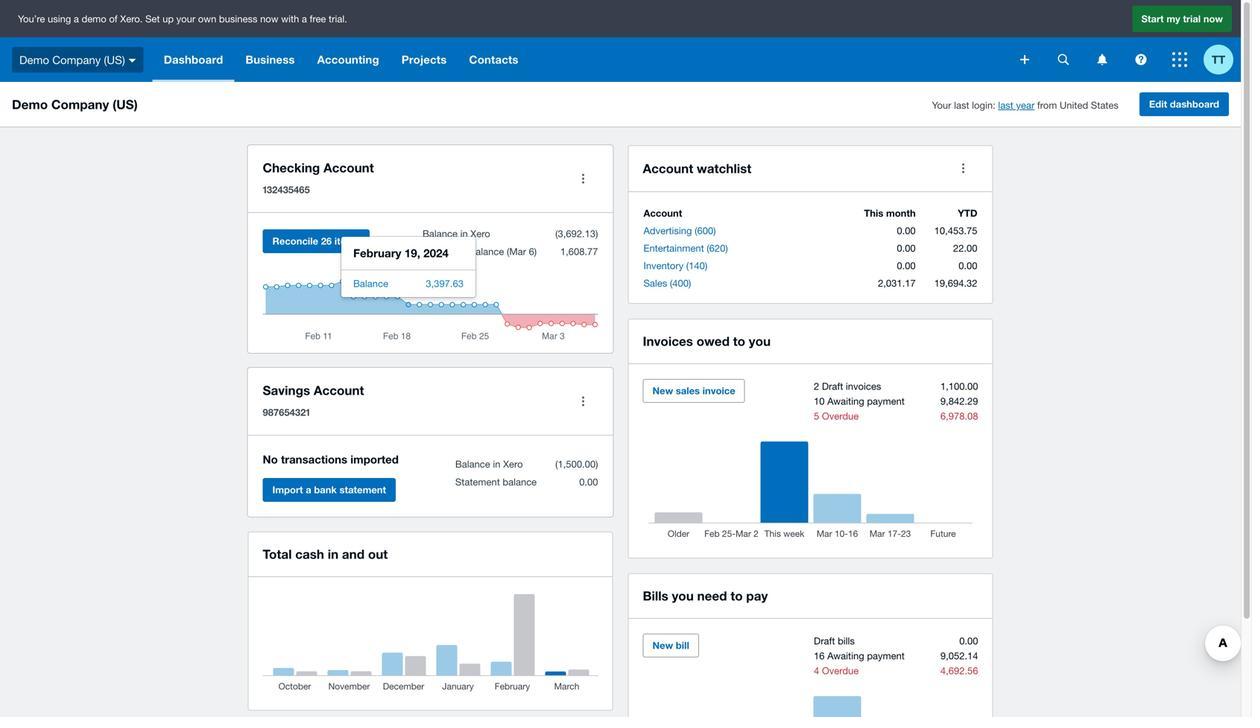 Task type: describe. For each thing, give the bounding box(es) containing it.
ytd
[[958, 208, 977, 219]]

advertising (600) link
[[644, 225, 716, 237]]

account right savings
[[314, 383, 364, 398]]

0 vertical spatial draft
[[822, 381, 843, 392]]

manage menu toggle image
[[568, 164, 598, 194]]

awaiting for bills you need to pay
[[827, 651, 864, 662]]

start
[[1141, 13, 1164, 24]]

9,052.14
[[941, 651, 978, 662]]

my
[[1167, 13, 1180, 24]]

svg image down 'start'
[[1135, 54, 1147, 65]]

0.00 for (140)
[[897, 260, 916, 272]]

last year button
[[998, 99, 1035, 111]]

account up advertising
[[644, 208, 682, 219]]

payment for invoices owed to you
[[867, 396, 905, 407]]

accounts watchlist options image
[[948, 154, 978, 183]]

banner containing dashboard
[[0, 0, 1241, 82]]

this month
[[864, 208, 916, 219]]

4
[[814, 666, 819, 677]]

and
[[342, 547, 365, 562]]

import
[[272, 484, 303, 496]]

business
[[219, 13, 257, 24]]

projects
[[402, 53, 447, 66]]

0 vertical spatial you
[[749, 334, 771, 349]]

1 vertical spatial (us)
[[113, 97, 138, 112]]

2024
[[358, 223, 383, 237]]

dashboard
[[164, 53, 223, 66]]

(us) inside popup button
[[104, 53, 125, 66]]

2,031.17
[[878, 278, 916, 289]]

checking
[[263, 160, 320, 175]]

with
[[281, 13, 299, 24]]

balance in xero for statement balance (mar 6)
[[423, 228, 490, 240]]

16 awaiting payment link
[[814, 651, 905, 662]]

6,978.08 link
[[941, 411, 978, 422]]

balance for statement balance
[[503, 477, 537, 488]]

1 now from the left
[[260, 13, 278, 24]]

awaiting for invoices owed to you
[[827, 396, 864, 407]]

savings
[[263, 383, 310, 398]]

0.00 for (620)
[[897, 243, 916, 254]]

xero for statement balance
[[503, 459, 523, 470]]

1 vertical spatial demo company (us)
[[12, 97, 138, 112]]

inventory (140) link
[[644, 260, 707, 272]]

edit dashboard
[[1149, 98, 1219, 110]]

draft bills
[[814, 636, 855, 647]]

a right using at the left of page
[[74, 13, 79, 24]]

1 horizontal spatial svg image
[[1172, 52, 1187, 67]]

2 draft invoices link
[[814, 381, 881, 392]]

1,100.00
[[941, 381, 978, 392]]

you're using a demo of xero. set up your own business now with a free trial.
[[18, 13, 347, 24]]

draft bills link
[[814, 636, 855, 647]]

account watchlist link
[[643, 158, 751, 179]]

in inside 'link'
[[328, 547, 338, 562]]

1 last from the left
[[954, 99, 969, 111]]

reconcile 26 items button
[[263, 230, 370, 253]]

your
[[176, 13, 195, 24]]

no transactions imported
[[263, 453, 399, 467]]

account inside account watchlist link
[[643, 161, 693, 176]]

10
[[814, 396, 825, 407]]

start my trial now
[[1141, 13, 1223, 24]]

inventory
[[644, 260, 684, 272]]

0.00 link for 0.00
[[897, 260, 916, 272]]

xero for statement balance (mar 6)
[[471, 228, 490, 240]]

trial.
[[329, 13, 347, 24]]

february 13, 2024 dialog
[[275, 214, 410, 274]]

balance for statement balance
[[455, 459, 490, 470]]

accounting
[[317, 53, 379, 66]]

out
[[368, 547, 388, 562]]

owed
[[697, 334, 730, 349]]

manage menu toggle image
[[568, 387, 598, 417]]

4 overdue link
[[814, 666, 859, 677]]

2 draft invoices
[[814, 381, 881, 392]]

demo company (us) inside popup button
[[19, 53, 125, 66]]

account watchlist
[[643, 161, 751, 176]]

bill
[[676, 640, 689, 652]]

february
[[287, 223, 336, 237]]

bills you need to pay link
[[643, 586, 768, 607]]

svg image inside demo company (us) popup button
[[129, 59, 136, 62]]

demo company (us) button
[[0, 37, 153, 82]]

132435465
[[263, 184, 310, 196]]

9,842.29 link
[[941, 396, 978, 407]]

4 overdue
[[814, 666, 859, 677]]

edit dashboard button
[[1139, 92, 1229, 116]]

reconcile 26 items
[[272, 236, 360, 247]]

own
[[198, 13, 216, 24]]

in for statement balance
[[493, 459, 500, 470]]

total cash in and out
[[263, 547, 388, 562]]

states
[[1091, 99, 1119, 111]]

10 awaiting payment link
[[814, 396, 905, 407]]

invoice
[[703, 385, 735, 397]]

1 vertical spatial draft
[[814, 636, 835, 647]]

need
[[697, 589, 727, 604]]

new bill link
[[643, 634, 699, 658]]

entertainment (620)
[[644, 243, 728, 254]]

items
[[334, 236, 360, 247]]

1 vertical spatial demo
[[12, 97, 48, 112]]

entertainment (620) link
[[644, 243, 728, 254]]

edit
[[1149, 98, 1167, 110]]

overdue for bills you need to pay
[[822, 666, 859, 677]]

watchlist
[[697, 161, 751, 176]]

import a bank statement link
[[263, 478, 396, 502]]



Task type: vqa. For each thing, say whether or not it's contained in the screenshot.


Task type: locate. For each thing, give the bounding box(es) containing it.
demo company (us)
[[19, 53, 125, 66], [12, 97, 138, 112]]

0 vertical spatial balance
[[470, 246, 504, 258]]

1 vertical spatial statement
[[455, 477, 500, 488]]

a left the bank
[[306, 484, 311, 496]]

a left free
[[302, 13, 307, 24]]

account left watchlist
[[643, 161, 693, 176]]

0 vertical spatial company
[[52, 53, 101, 66]]

svg image left tt
[[1172, 52, 1187, 67]]

invoices
[[643, 334, 693, 349]]

2 now from the left
[[1203, 13, 1223, 24]]

bills you need to pay
[[643, 589, 768, 604]]

statement
[[339, 484, 386, 496]]

balance in xero for statement balance
[[455, 459, 523, 470]]

new sales invoice link
[[643, 379, 745, 403]]

svg image up your last login: last year from united states
[[1020, 55, 1029, 64]]

0 horizontal spatial now
[[260, 13, 278, 24]]

0 horizontal spatial in
[[328, 547, 338, 562]]

0 vertical spatial (us)
[[104, 53, 125, 66]]

in up statement balance
[[493, 459, 500, 470]]

demo inside popup button
[[19, 53, 49, 66]]

transactions
[[281, 453, 347, 467]]

1 vertical spatial you
[[672, 589, 694, 604]]

2 vertical spatial in
[[328, 547, 338, 562]]

(us) down of
[[104, 53, 125, 66]]

2 payment from the top
[[867, 651, 905, 662]]

0 vertical spatial awaiting
[[827, 396, 864, 407]]

26
[[321, 236, 332, 247]]

bills
[[838, 636, 855, 647]]

0 horizontal spatial xero
[[471, 228, 490, 240]]

11,626.63
[[354, 255, 400, 266]]

1 awaiting from the top
[[827, 396, 864, 407]]

reconcile
[[272, 236, 318, 247]]

svg image
[[1097, 54, 1107, 65], [1135, 54, 1147, 65], [1020, 55, 1029, 64], [129, 59, 136, 62]]

using
[[48, 13, 71, 24]]

statement for statement balance (mar 6)
[[423, 246, 467, 258]]

new for new bill
[[653, 640, 673, 652]]

tt button
[[1204, 37, 1241, 82]]

you
[[749, 334, 771, 349], [672, 589, 694, 604]]

up
[[163, 13, 174, 24]]

statement balance
[[455, 477, 537, 488]]

10,453.75 link
[[934, 225, 977, 237]]

1 horizontal spatial you
[[749, 334, 771, 349]]

balance down the reconcile
[[287, 255, 322, 266]]

accounting button
[[306, 37, 390, 82]]

new for new sales invoice
[[653, 385, 673, 397]]

5 overdue
[[814, 411, 859, 422]]

to right owed
[[733, 334, 745, 349]]

2 awaiting from the top
[[827, 651, 864, 662]]

0 vertical spatial new
[[653, 385, 673, 397]]

balance up the statement balance (mar 6)
[[423, 228, 458, 240]]

19,694.32
[[934, 278, 977, 289]]

new bill
[[653, 640, 689, 652]]

you right bills
[[672, 589, 694, 604]]

2 new from the top
[[653, 640, 673, 652]]

new left bill
[[653, 640, 673, 652]]

22.00 link
[[953, 243, 977, 254]]

balance for statement balance (mar 6)
[[423, 228, 458, 240]]

19,694.32 link
[[934, 278, 977, 289]]

invoices owed to you link
[[643, 331, 771, 352]]

demo down demo company (us) popup button on the left top of the page
[[12, 97, 48, 112]]

1 vertical spatial balance in xero
[[455, 459, 523, 470]]

payment for bills you need to pay
[[867, 651, 905, 662]]

1,608.77
[[558, 246, 598, 258]]

advertising (600)
[[644, 225, 716, 237]]

1 new from the top
[[653, 385, 673, 397]]

0 vertical spatial demo company (us)
[[19, 53, 125, 66]]

0.00
[[897, 225, 916, 237], [897, 243, 916, 254], [897, 260, 916, 272], [959, 260, 977, 272], [577, 477, 598, 488], [959, 636, 978, 647]]

statement for statement balance
[[455, 477, 500, 488]]

2 vertical spatial balance
[[455, 459, 490, 470]]

now right trial
[[1203, 13, 1223, 24]]

4,692.56 link
[[941, 666, 978, 677]]

0 horizontal spatial you
[[672, 589, 694, 604]]

new left sales
[[653, 385, 673, 397]]

1 vertical spatial to
[[731, 589, 743, 604]]

business
[[246, 53, 295, 66]]

demo
[[19, 53, 49, 66], [12, 97, 48, 112]]

1 overdue from the top
[[822, 411, 859, 422]]

balance inside february 13, 2024 "dialog"
[[287, 255, 322, 266]]

(mar
[[507, 246, 526, 258]]

xero up the statement balance (mar 6)
[[471, 228, 490, 240]]

entertainment
[[644, 243, 704, 254]]

awaiting down 2 draft invoices link on the bottom right of the page
[[827, 396, 864, 407]]

svg image up states
[[1097, 54, 1107, 65]]

of
[[109, 13, 118, 24]]

no
[[263, 453, 278, 467]]

business button
[[234, 37, 306, 82]]

2 overdue from the top
[[822, 666, 859, 677]]

company down demo company (us) popup button on the left top of the page
[[51, 97, 109, 112]]

now left with
[[260, 13, 278, 24]]

0 vertical spatial demo
[[19, 53, 49, 66]]

from
[[1037, 99, 1057, 111]]

login:
[[972, 99, 996, 111]]

(620)
[[707, 243, 728, 254]]

1 horizontal spatial xero
[[503, 459, 523, 470]]

0 vertical spatial to
[[733, 334, 745, 349]]

1 vertical spatial payment
[[867, 651, 905, 662]]

(1,500.00)
[[555, 459, 598, 470]]

account right checking
[[323, 160, 374, 175]]

xero up statement balance
[[503, 459, 523, 470]]

9,052.14 link
[[941, 651, 978, 662]]

overdue right 5
[[822, 411, 859, 422]]

0 vertical spatial in
[[460, 228, 468, 240]]

0 vertical spatial overdue
[[822, 411, 859, 422]]

month
[[886, 208, 916, 219]]

10 awaiting payment
[[814, 396, 905, 407]]

1 payment from the top
[[867, 396, 905, 407]]

company down using at the left of page
[[52, 53, 101, 66]]

svg image
[[1172, 52, 1187, 67], [1058, 54, 1069, 65]]

dashboard
[[1170, 98, 1219, 110]]

sales
[[644, 278, 667, 289]]

sales (400)
[[644, 278, 691, 289]]

draft
[[822, 381, 843, 392], [814, 636, 835, 647]]

balance in xero
[[423, 228, 490, 240], [455, 459, 523, 470]]

2
[[814, 381, 819, 392]]

16
[[814, 651, 825, 662]]

last left year
[[998, 99, 1013, 111]]

your last login: last year from united states
[[932, 99, 1119, 111]]

(us) down demo company (us) popup button on the left top of the page
[[113, 97, 138, 112]]

inventory (140)
[[644, 260, 707, 272]]

balance up statement balance
[[455, 459, 490, 470]]

1 horizontal spatial now
[[1203, 13, 1223, 24]]

2 horizontal spatial in
[[493, 459, 500, 470]]

demo company (us) down using at the left of page
[[19, 53, 125, 66]]

contacts button
[[458, 37, 530, 82]]

svg image up the united
[[1058, 54, 1069, 65]]

last right your
[[954, 99, 969, 111]]

in for statement balance (mar 6)
[[460, 228, 468, 240]]

0 vertical spatial xero
[[471, 228, 490, 240]]

0.00 link
[[897, 225, 916, 237], [897, 243, 916, 254], [897, 260, 916, 272], [959, 260, 977, 272], [959, 636, 978, 647]]

total
[[263, 547, 292, 562]]

16 awaiting payment
[[814, 651, 905, 662]]

overdue right 4
[[822, 666, 859, 677]]

svg image down xero.
[[129, 59, 136, 62]]

(3,692.13)
[[555, 228, 598, 240]]

0 horizontal spatial svg image
[[1058, 54, 1069, 65]]

1,100.00 link
[[941, 381, 978, 392]]

overdue for invoices owed to you
[[822, 411, 859, 422]]

1 vertical spatial in
[[493, 459, 500, 470]]

0.00 for bills
[[959, 636, 978, 647]]

draft up 16
[[814, 636, 835, 647]]

0 horizontal spatial last
[[954, 99, 969, 111]]

22.00
[[953, 243, 977, 254]]

1 vertical spatial new
[[653, 640, 673, 652]]

a
[[74, 13, 79, 24], [302, 13, 307, 24], [306, 484, 311, 496]]

united
[[1060, 99, 1088, 111]]

1 vertical spatial balance
[[503, 477, 537, 488]]

balance for statement balance (mar 6)
[[470, 246, 504, 258]]

checking account
[[263, 160, 374, 175]]

1 horizontal spatial in
[[460, 228, 468, 240]]

in
[[460, 228, 468, 240], [493, 459, 500, 470], [328, 547, 338, 562]]

1 vertical spatial company
[[51, 97, 109, 112]]

balance in xero up the statement balance (mar 6)
[[423, 228, 490, 240]]

1 vertical spatial xero
[[503, 459, 523, 470]]

bills
[[643, 589, 668, 604]]

0.00 link for 10,453.75
[[897, 225, 916, 237]]

0 vertical spatial balance in xero
[[423, 228, 490, 240]]

demo company (us) down demo company (us) popup button on the left top of the page
[[12, 97, 138, 112]]

9,842.29
[[941, 396, 978, 407]]

13,
[[339, 223, 354, 237]]

1 vertical spatial awaiting
[[827, 651, 864, 662]]

total cash in and out link
[[263, 544, 388, 565]]

awaiting down "bills"
[[827, 651, 864, 662]]

987654321
[[263, 407, 310, 418]]

demo down you're on the left top of page
[[19, 53, 49, 66]]

1 horizontal spatial last
[[998, 99, 1013, 111]]

0.00 for (600)
[[897, 225, 916, 237]]

in left and
[[328, 547, 338, 562]]

1 vertical spatial balance
[[287, 255, 322, 266]]

0.00 link for 22.00
[[897, 243, 916, 254]]

(400)
[[670, 278, 691, 289]]

invoices
[[846, 381, 881, 392]]

balance
[[423, 228, 458, 240], [287, 255, 322, 266], [455, 459, 490, 470]]

to left pay
[[731, 589, 743, 604]]

tt
[[1212, 53, 1225, 66]]

in up the statement balance (mar 6)
[[460, 228, 468, 240]]

banner
[[0, 0, 1241, 82]]

draft right 2
[[822, 381, 843, 392]]

new sales invoice
[[653, 385, 735, 397]]

(600)
[[695, 225, 716, 237]]

balance in xero up statement balance
[[455, 459, 523, 470]]

you right owed
[[749, 334, 771, 349]]

last
[[954, 99, 969, 111], [998, 99, 1013, 111]]

2 last from the left
[[998, 99, 1013, 111]]

statement
[[423, 246, 467, 258], [455, 477, 500, 488]]

xero
[[471, 228, 490, 240], [503, 459, 523, 470]]

4,692.56
[[941, 666, 978, 677]]

1 vertical spatial overdue
[[822, 666, 859, 677]]

xero.
[[120, 13, 143, 24]]

0 vertical spatial payment
[[867, 396, 905, 407]]

your
[[932, 99, 951, 111]]

bank
[[314, 484, 337, 496]]

company inside popup button
[[52, 53, 101, 66]]

0 vertical spatial balance
[[423, 228, 458, 240]]

0 vertical spatial statement
[[423, 246, 467, 258]]

pay
[[746, 589, 768, 604]]



